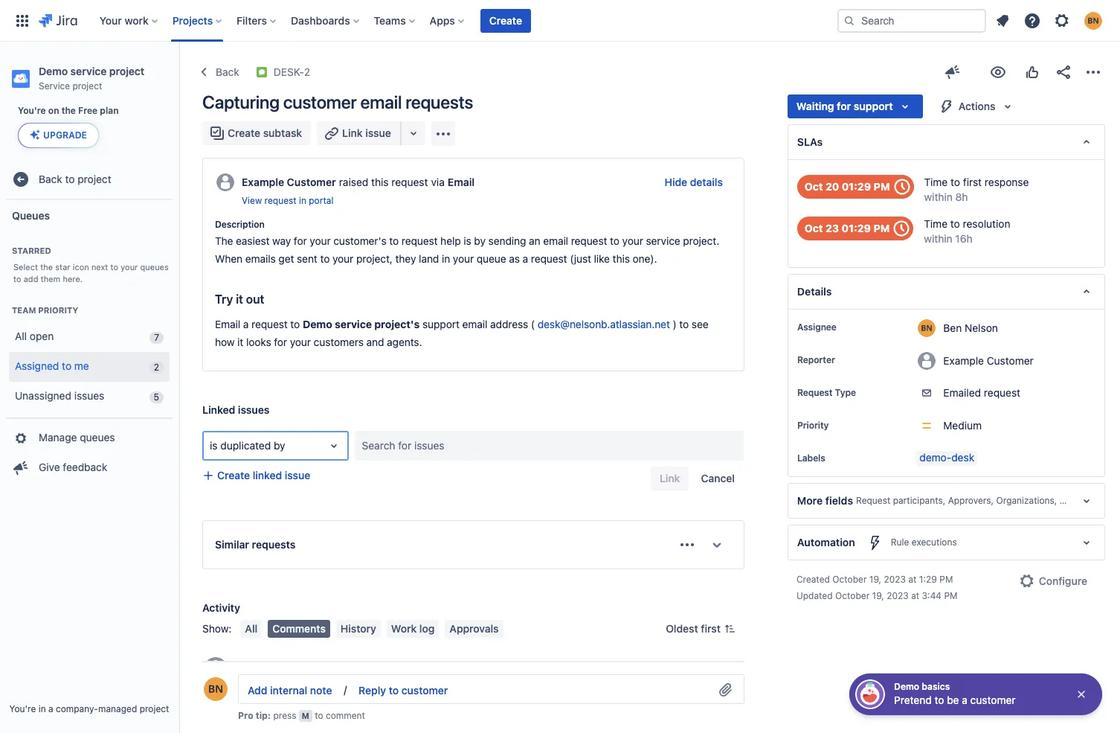 Task type: vqa. For each thing, say whether or not it's contained in the screenshot.
the rightmost first
yes



Task type: locate. For each thing, give the bounding box(es) containing it.
1 vertical spatial they
[[378, 697, 399, 710]]

starred select the star icon next to your queues to add them here.
[[12, 246, 169, 283]]

0 vertical spatial you're
[[18, 105, 46, 116]]

pm left copy link to comment image
[[459, 659, 474, 672]]

vote options: no one has voted for this issue yet. image
[[1024, 63, 1042, 81]]

0 vertical spatial all
[[15, 330, 27, 342]]

the right on
[[62, 105, 76, 116]]

support
[[854, 100, 894, 112], [423, 318, 460, 331]]

0 horizontal spatial as
[[509, 252, 520, 265]]

at left 3:44
[[912, 590, 920, 601]]

email up how
[[215, 318, 241, 331]]

group
[[6, 417, 173, 487]]

request
[[798, 387, 833, 398]]

1 horizontal spatial issue
[[366, 127, 391, 139]]

7
[[154, 332, 159, 343]]

in left portal
[[299, 195, 307, 206]]

create subtask button
[[202, 121, 311, 145]]

demo up pretend
[[895, 681, 920, 692]]

responding
[[235, 697, 289, 710]]

raised
[[339, 176, 369, 188]]

your right next
[[121, 262, 138, 272]]

create subtask
[[228, 127, 302, 139]]

within left 16h
[[925, 232, 953, 245]]

demo-
[[920, 451, 952, 464]]

0 vertical spatial first
[[964, 176, 983, 188]]

2 up capturing customer email requests at the left top
[[304, 65, 310, 78]]

it inside ) to see how it looks for your customers and agents.
[[238, 336, 244, 348]]

1 vertical spatial service
[[646, 235, 681, 247]]

0 vertical spatial customer
[[287, 176, 336, 188]]

within inside time to resolution within 16h
[[925, 232, 953, 245]]

this right the "raised"
[[371, 176, 389, 188]]

desk-2
[[274, 65, 310, 78]]

demo inside demo service project service project
[[39, 65, 68, 77]]

2 horizontal spatial as
[[714, 680, 725, 692]]

internal
[[270, 684, 308, 696]]

1 horizontal spatial 1:29
[[920, 574, 938, 585]]

profile image of ben nelson image
[[204, 677, 228, 701]]

sent
[[297, 252, 318, 265]]

customer up receive
[[402, 684, 448, 696]]

give feedback image
[[944, 63, 962, 81]]

your
[[310, 235, 331, 247], [623, 235, 644, 247], [333, 252, 354, 265], [453, 252, 474, 265], [121, 262, 138, 272], [290, 336, 311, 348], [509, 680, 530, 692]]

banner
[[0, 0, 1121, 42]]

for inside the easiest way for your customer's to request help is by sending an email request to your service project. when emails get sent to your project, they land in your queue as a request (just like this one).
[[294, 235, 307, 247]]

your down help
[[453, 252, 474, 265]]

Linked issues text field
[[362, 438, 365, 453]]

automation element
[[788, 525, 1106, 560]]

this
[[371, 176, 389, 188], [613, 252, 630, 265]]

demo up the 'service'
[[39, 65, 68, 77]]

1 vertical spatial at
[[912, 590, 920, 601]]

1 oct from the top
[[805, 180, 824, 193]]

as right easy
[[714, 680, 725, 692]]

1 horizontal spatial issues
[[238, 403, 270, 416]]

0 vertical spatial queues
[[140, 262, 169, 272]]

email right an
[[543, 235, 569, 247]]

pm
[[874, 180, 891, 193], [874, 222, 890, 234], [940, 574, 954, 585], [945, 590, 958, 601], [459, 659, 474, 672]]

just
[[394, 680, 411, 692]]

help image
[[1024, 12, 1042, 29]]

within
[[925, 191, 953, 203], [925, 232, 953, 245]]

1 time from the top
[[925, 176, 948, 188]]

issues down me
[[74, 389, 104, 402]]

1 vertical spatial by
[[274, 439, 286, 452]]

1 vertical spatial 2023
[[887, 590, 909, 601]]

1 horizontal spatial getting
[[588, 680, 622, 692]]

pm up 3:44
[[940, 574, 954, 585]]

is right help
[[464, 235, 472, 247]]

1 vertical spatial all
[[245, 622, 258, 635]]

you're
[[18, 105, 46, 116], [9, 703, 36, 714]]

1 horizontal spatial all
[[245, 622, 258, 635]]

service inside the easiest way for your customer's to request help is by sending an email request to your service project. when emails get sent to your project, they land in your queue as a request (just like this one).
[[646, 235, 681, 247]]

close image
[[1076, 688, 1088, 700]]

priority
[[38, 305, 78, 314], [798, 420, 829, 431]]

email
[[361, 92, 402, 112], [543, 235, 569, 247], [463, 318, 488, 331], [474, 697, 499, 710]]

customer inside button
[[402, 684, 448, 696]]

0 vertical spatial requests
[[406, 92, 473, 112]]

automation
[[798, 536, 856, 549]]

pm right 23
[[874, 222, 890, 234]]

1 vertical spatial you're
[[9, 703, 36, 714]]

1 horizontal spatial by
[[474, 235, 486, 247]]

01:29 for 20
[[842, 180, 872, 193]]

october
[[833, 574, 867, 585], [836, 590, 870, 601], [337, 659, 376, 672]]

as down sending
[[509, 252, 520, 265]]

2 within from the top
[[925, 232, 953, 245]]

desk-
[[274, 65, 304, 78]]

to inside 'team priority' group
[[62, 360, 72, 372]]

teams
[[374, 14, 406, 26]]

1 getting from the left
[[414, 680, 448, 692]]

customer right be
[[971, 694, 1016, 706]]

to
[[65, 172, 75, 185], [951, 176, 961, 188], [951, 217, 961, 230], [389, 235, 399, 247], [610, 235, 620, 247], [320, 252, 330, 265], [111, 262, 118, 272], [13, 274, 21, 283], [291, 318, 300, 331], [680, 318, 689, 331], [62, 360, 72, 372], [389, 684, 399, 696], [935, 694, 945, 706], [292, 697, 301, 710], [315, 710, 323, 721]]

team priority
[[12, 305, 78, 314]]

at up reply to customer
[[423, 659, 433, 672]]

2 vertical spatial at
[[423, 659, 433, 672]]

1 vertical spatial it
[[238, 336, 244, 348]]

1 vertical spatial priority
[[798, 420, 829, 431]]

for right looks
[[274, 336, 287, 348]]

your up inbox.
[[509, 680, 530, 692]]

m
[[302, 711, 310, 720]]

on
[[48, 105, 59, 116]]

1 vertical spatial support
[[423, 318, 460, 331]]

icon
[[73, 262, 89, 272]]

unassigned
[[15, 389, 71, 402]]

time
[[925, 176, 948, 188], [925, 217, 948, 230]]

0 horizontal spatial 2
[[154, 361, 159, 373]]

1 horizontal spatial support
[[854, 100, 894, 112]]

they left land
[[396, 252, 416, 265]]

priority left priority pin to top. only you can see pinned fields. icon
[[798, 420, 829, 431]]

clockicon image
[[891, 175, 914, 199], [890, 217, 914, 240]]

1 within from the top
[[925, 191, 953, 203]]

emailed request
[[944, 386, 1021, 399]]

issue right linked
[[285, 469, 311, 482]]

customer up add internal note at the bottom left
[[280, 659, 328, 672]]

the right wait,
[[279, 680, 295, 692]]

0 vertical spatial they
[[396, 252, 416, 265]]

similar requests
[[215, 538, 296, 551]]

1 horizontal spatial customer
[[402, 684, 448, 696]]

in right land
[[442, 252, 450, 265]]

it
[[236, 293, 243, 306], [238, 336, 244, 348]]

capturing customer email requests
[[202, 92, 473, 112]]

reply to customer button
[[350, 678, 457, 702]]

0 horizontal spatial issue
[[285, 469, 311, 482]]

example customer
[[944, 354, 1034, 367], [235, 659, 328, 672]]

0 vertical spatial priority
[[38, 305, 78, 314]]

time for time to resolution within 16h
[[925, 217, 948, 230]]

create button
[[481, 9, 531, 32]]

your work button
[[95, 9, 164, 32]]

time inside time to first response within 8h
[[925, 176, 948, 188]]

support right waiting on the right top
[[854, 100, 894, 112]]

example up view
[[242, 176, 284, 188]]

a left the company-
[[48, 703, 53, 714]]

project up free
[[73, 80, 102, 92]]

0 vertical spatial 1:29
[[920, 574, 938, 585]]

first
[[964, 176, 983, 188], [701, 622, 721, 635]]

clockicon image left "within 8h" button
[[891, 175, 914, 199]]

october right created
[[833, 574, 867, 585]]

1 horizontal spatial priority
[[798, 420, 829, 431]]

a down sending
[[523, 252, 529, 265]]

0 horizontal spatial issues
[[74, 389, 104, 402]]

free
[[78, 105, 98, 116]]

1 horizontal spatial this
[[613, 252, 630, 265]]

1 vertical spatial requests
[[252, 538, 296, 551]]

all left open
[[15, 330, 27, 342]]

oct
[[805, 180, 824, 193], [805, 222, 824, 234]]

description
[[215, 219, 265, 230]]

a up looks
[[243, 318, 249, 331]]

customer up portal
[[287, 176, 336, 188]]

01:29 right 20
[[842, 180, 872, 193]]

looks
[[246, 336, 271, 348]]

requests
[[406, 92, 473, 112], [252, 538, 296, 551]]

waiting
[[797, 100, 835, 112]]

give feedback button
[[6, 453, 173, 483]]

actions image
[[1085, 63, 1103, 81]]

2 horizontal spatial issues
[[415, 439, 445, 452]]

banner containing your work
[[0, 0, 1121, 42]]

1 vertical spatial time
[[925, 217, 948, 230]]

service up one).
[[646, 235, 681, 247]]

demo up customers
[[303, 318, 332, 331]]

0 horizontal spatial requests
[[252, 538, 296, 551]]

1 vertical spatial example
[[944, 354, 985, 367]]

october up /
[[337, 659, 376, 672]]

0 horizontal spatial example customer
[[235, 659, 328, 672]]

create for create subtask
[[228, 127, 261, 139]]

(just
[[570, 252, 592, 265]]

search image
[[844, 15, 856, 26]]

details element
[[788, 274, 1106, 310]]

issue
[[366, 127, 391, 139], [285, 469, 311, 482]]

0 vertical spatial by
[[474, 235, 486, 247]]

0 horizontal spatial first
[[701, 622, 721, 635]]

back up capturing
[[216, 65, 239, 78]]

1 vertical spatial create
[[228, 127, 261, 139]]

to inside time to first response within 8h
[[951, 176, 961, 188]]

1:29
[[920, 574, 938, 585], [436, 659, 456, 672]]

1:29 up 3:44
[[920, 574, 938, 585]]

back
[[216, 65, 239, 78], [39, 172, 62, 185]]

2 horizontal spatial service
[[646, 235, 681, 247]]

demo for demo service project
[[39, 65, 68, 77]]

service
[[70, 65, 107, 77], [646, 235, 681, 247], [335, 318, 372, 331]]

pro
[[238, 710, 254, 721]]

demo inside demo basics pretend to be a customer
[[895, 681, 920, 692]]

first up '8h' on the top
[[964, 176, 983, 188]]

example customer up emailed request
[[944, 354, 1034, 367]]

jira image
[[39, 12, 77, 29], [39, 12, 77, 29]]

link web pages and more image
[[405, 124, 423, 142]]

in
[[299, 195, 307, 206], [442, 252, 450, 265], [625, 680, 633, 692], [439, 697, 447, 710], [38, 703, 46, 714]]

view request in portal
[[242, 195, 334, 206]]

time up within 16h button
[[925, 217, 948, 230]]

executions
[[912, 537, 958, 548]]

for inside ) to see how it looks for your customers and agents.
[[274, 336, 287, 348]]

0 vertical spatial demo
[[39, 65, 68, 77]]

approvals
[[450, 622, 499, 635]]

service
[[39, 80, 70, 92]]

1 vertical spatial 2
[[154, 361, 159, 373]]

time for time to first response within 8h
[[925, 176, 948, 188]]

is duplicated by
[[210, 439, 286, 452]]

your left customers
[[290, 336, 311, 348]]

2023 up just
[[395, 659, 421, 672]]

email inside the easiest way for your customer's to request help is by sending an email request to your service project. when emails get sent to your project, they land in your queue as a request (just like this one).
[[543, 235, 569, 247]]

reply
[[359, 684, 386, 696]]

project up the plan on the left
[[109, 65, 145, 77]]

1 horizontal spatial demo
[[303, 318, 332, 331]]

you're left on
[[18, 105, 46, 116]]

team priority group
[[6, 289, 173, 417]]

service up customers
[[335, 318, 372, 331]]

for right waiting on the right top
[[837, 100, 852, 112]]

1 clockicon image from the top
[[891, 175, 914, 199]]

by up linked
[[274, 439, 286, 452]]

2 time from the top
[[925, 217, 948, 230]]

first left the newest first image
[[701, 622, 721, 635]]

service request image
[[256, 66, 268, 78]]

by up queue
[[474, 235, 486, 247]]

reporter pin to top. only you can see pinned fields. image
[[839, 354, 851, 366]]

1 vertical spatial october
[[836, 590, 870, 601]]

0 vertical spatial email
[[448, 176, 475, 188]]

2 vertical spatial example
[[235, 659, 277, 672]]

an
[[529, 235, 541, 247]]

when
[[215, 252, 243, 265]]

it right try
[[236, 293, 243, 306]]

for right search
[[398, 439, 412, 452]]

0 horizontal spatial service
[[70, 65, 107, 77]]

2 inside 'team priority' group
[[154, 361, 159, 373]]

create inside 'button'
[[490, 14, 522, 26]]

customer down copy link to issue icon
[[283, 92, 357, 112]]

0 horizontal spatial demo
[[39, 65, 68, 77]]

for inside dropdown button
[[837, 100, 852, 112]]

0 vertical spatial oct
[[805, 180, 824, 193]]

2 01:29 from the top
[[842, 222, 872, 234]]

1 horizontal spatial first
[[964, 176, 983, 188]]

0 vertical spatial time
[[925, 176, 948, 188]]

requests right similar at the left bottom
[[252, 538, 296, 551]]

0 vertical spatial clockicon image
[[891, 175, 914, 199]]

back inside back link
[[216, 65, 239, 78]]

request up (just
[[571, 235, 608, 247]]

october right updated
[[836, 590, 870, 601]]

1 horizontal spatial queues
[[140, 262, 169, 272]]

issues inside 'team priority' group
[[74, 389, 104, 402]]

your inside but wait, the conversation is only just getting started. for your customers, getting in touch is as easy as responding to the notification they receive in their email inbox.
[[509, 680, 530, 692]]

support right project's
[[423, 318, 460, 331]]

tip:
[[256, 710, 271, 721]]

1 vertical spatial back
[[39, 172, 62, 185]]

add app image
[[434, 125, 452, 143]]

email right via
[[448, 176, 475, 188]]

0 vertical spatial service
[[70, 65, 107, 77]]

assignee
[[798, 322, 837, 333]]

all inside 'team priority' group
[[15, 330, 27, 342]]

starred group
[[6, 230, 173, 289]]

filters
[[237, 14, 267, 26]]

edit
[[235, 720, 254, 732]]

email down for
[[474, 697, 499, 710]]

3:44
[[923, 590, 942, 601]]

0 horizontal spatial all
[[15, 330, 27, 342]]

0 vertical spatial october
[[833, 574, 867, 585]]

0 vertical spatial back
[[216, 65, 239, 78]]

star
[[55, 262, 70, 272]]

2 clockicon image from the top
[[890, 217, 914, 240]]

queues up 'give feedback' button
[[80, 431, 115, 444]]

they inside but wait, the conversation is only just getting started. for your customers, getting in touch is as easy as responding to the notification they receive in their email inbox.
[[378, 697, 399, 710]]

within 16h button
[[925, 232, 973, 246]]

2 vertical spatial 19,
[[379, 659, 393, 672]]

menu bar
[[238, 620, 507, 638]]

1 vertical spatial 01:29
[[842, 222, 872, 234]]

1 vertical spatial customer
[[987, 354, 1034, 367]]

issue right link
[[366, 127, 391, 139]]

1 vertical spatial oct
[[805, 222, 824, 234]]

assigned to me
[[15, 360, 89, 372]]

request up looks
[[252, 318, 288, 331]]

1 vertical spatial issue
[[285, 469, 311, 482]]

2 oct from the top
[[805, 222, 824, 234]]

1 vertical spatial demo
[[303, 318, 332, 331]]

time inside time to resolution within 16h
[[925, 217, 948, 230]]

first inside button
[[701, 622, 721, 635]]

project right managed
[[140, 703, 169, 714]]

0 vertical spatial support
[[854, 100, 894, 112]]

1 01:29 from the top
[[842, 180, 872, 193]]

pm right 3:44
[[945, 590, 958, 601]]

01:29 right 23
[[842, 222, 872, 234]]

2 up 5
[[154, 361, 159, 373]]

more fields element
[[788, 483, 1106, 519]]

1 horizontal spatial requests
[[406, 92, 473, 112]]

priority up open
[[38, 305, 78, 314]]

1 horizontal spatial back
[[216, 65, 239, 78]]

back up 'queues'
[[39, 172, 62, 185]]

1 vertical spatial queues
[[80, 431, 115, 444]]

manage
[[39, 431, 77, 444]]

to inside the back to project link
[[65, 172, 75, 185]]

you're for you're on the free plan
[[18, 105, 46, 116]]

add attachment image
[[717, 681, 735, 699]]

1 vertical spatial within
[[925, 232, 953, 245]]

projects button
[[168, 9, 228, 32]]

back for back
[[216, 65, 239, 78]]

0 horizontal spatial priority
[[38, 305, 78, 314]]

customer inside demo basics pretend to be a customer
[[971, 694, 1016, 706]]

a inside demo basics pretend to be a customer
[[963, 694, 968, 706]]

as inside the easiest way for your customer's to request help is by sending an email request to your service project. when emails get sent to your project, they land in your queue as a request (just like this one).
[[509, 252, 520, 265]]

getting up receive
[[414, 680, 448, 692]]

this right like
[[613, 252, 630, 265]]

pm right 20
[[874, 180, 891, 193]]

to inside ) to see how it looks for your customers and agents.
[[680, 318, 689, 331]]

getting left touch
[[588, 680, 622, 692]]

issues for unassigned issues
[[74, 389, 104, 402]]

19,
[[870, 574, 882, 585], [873, 590, 885, 601], [379, 659, 393, 672]]

the inside starred select the star icon next to your queues to add them here.
[[40, 262, 53, 272]]

to inside demo basics pretend to be a customer
[[935, 694, 945, 706]]

a
[[523, 252, 529, 265], [243, 318, 249, 331], [963, 694, 968, 706], [48, 703, 53, 714]]

all inside button
[[245, 622, 258, 635]]

nelson
[[965, 321, 999, 334]]

0 vertical spatial issues
[[74, 389, 104, 402]]

0 horizontal spatial getting
[[414, 680, 448, 692]]

2 vertical spatial create
[[217, 469, 250, 482]]

newest first image
[[724, 623, 736, 635]]

all for all open
[[15, 330, 27, 342]]

example up emailed
[[944, 354, 985, 367]]

settings image
[[1054, 12, 1072, 29]]

email up link issue
[[361, 92, 402, 112]]

receive
[[401, 697, 436, 710]]

in left touch
[[625, 680, 633, 692]]

work log
[[391, 622, 435, 635]]

2023 down rule at the right of page
[[885, 574, 907, 585]]

you're left the company-
[[9, 703, 36, 714]]

2 vertical spatial 2023
[[395, 659, 421, 672]]

it right how
[[238, 336, 244, 348]]

example customer up internal
[[235, 659, 328, 672]]

your up sent
[[310, 235, 331, 247]]

0 vertical spatial 01:29
[[842, 180, 872, 193]]

all
[[15, 330, 27, 342], [245, 622, 258, 635]]

more
[[798, 494, 823, 507]]

as
[[509, 252, 520, 265], [676, 680, 687, 692], [714, 680, 725, 692]]

1 horizontal spatial 2
[[304, 65, 310, 78]]

1 vertical spatial example customer
[[235, 659, 328, 672]]

0 vertical spatial example customer
[[944, 354, 1034, 367]]

0 horizontal spatial back
[[39, 172, 62, 185]]

they
[[396, 252, 416, 265], [378, 697, 399, 710]]

all right show:
[[245, 622, 258, 635]]

issues right search
[[415, 439, 445, 452]]

desk@nelsonb.atlassian.net link
[[538, 318, 670, 331]]

issues right linked
[[238, 403, 270, 416]]

customer up emailed request
[[987, 354, 1034, 367]]

1 vertical spatial first
[[701, 622, 721, 635]]

try
[[215, 293, 233, 306]]

clockicon image for oct 23 01:29 pm
[[890, 217, 914, 240]]

0 vertical spatial this
[[371, 176, 389, 188]]

issues
[[74, 389, 104, 402], [238, 403, 270, 416], [415, 439, 445, 452]]



Task type: describe. For each thing, give the bounding box(es) containing it.
your inside starred select the star icon next to your queues to add them here.
[[121, 262, 138, 272]]

share image
[[1055, 63, 1073, 81]]

demo service project service project
[[39, 65, 145, 92]]

easy
[[690, 680, 712, 692]]

in left the their
[[439, 697, 447, 710]]

watch options: you are not watching this issue, 0 people watching image
[[990, 63, 1008, 81]]

try it out
[[215, 293, 264, 306]]

open
[[30, 330, 54, 342]]

easiest
[[236, 235, 270, 247]]

work log button
[[387, 620, 439, 638]]

manage queues
[[39, 431, 115, 444]]

via
[[431, 176, 445, 188]]

project down "upgrade"
[[78, 172, 111, 185]]

example customer raised this request via email
[[242, 176, 475, 188]]

0 vertical spatial 2
[[304, 65, 310, 78]]

2 vertical spatial october
[[337, 659, 376, 672]]

priority inside group
[[38, 305, 78, 314]]

is left duplicated
[[210, 439, 218, 452]]

see
[[692, 318, 709, 331]]

back to project link
[[6, 165, 173, 194]]

basics
[[922, 681, 951, 692]]

show image
[[705, 533, 729, 557]]

link
[[342, 127, 363, 139]]

give
[[39, 461, 60, 473]]

created
[[797, 574, 831, 585]]

0 horizontal spatial this
[[371, 176, 389, 188]]

a inside the easiest way for your customer's to request help is by sending an email request to your service project. when emails get sent to your project, they land in your queue as a request (just like this one).
[[523, 252, 529, 265]]

their
[[450, 697, 471, 710]]

help
[[441, 235, 461, 247]]

all button
[[241, 620, 262, 638]]

primary element
[[9, 0, 838, 41]]

add
[[248, 684, 268, 696]]

your inside ) to see how it looks for your customers and agents.
[[290, 336, 311, 348]]

1 horizontal spatial as
[[676, 680, 687, 692]]

in left the company-
[[38, 703, 46, 714]]

create for create
[[490, 14, 522, 26]]

request right view
[[265, 195, 297, 206]]

select
[[13, 262, 38, 272]]

your profile and settings image
[[1085, 12, 1103, 29]]

way
[[273, 235, 291, 247]]

2 getting from the left
[[588, 680, 622, 692]]

2 vertical spatial issues
[[415, 439, 445, 452]]

first inside time to first response within 8h
[[964, 176, 983, 188]]

linked
[[202, 403, 235, 416]]

linked
[[253, 469, 282, 482]]

upgrade
[[43, 130, 87, 141]]

your
[[100, 14, 122, 26]]

filters button
[[232, 9, 282, 32]]

0 vertical spatial it
[[236, 293, 243, 306]]

to inside time to resolution within 16h
[[951, 217, 961, 230]]

linked issues
[[202, 403, 270, 416]]

(
[[531, 318, 535, 331]]

oct 20 01:29 pm
[[805, 180, 891, 193]]

20
[[826, 180, 840, 193]]

0 horizontal spatial by
[[274, 439, 286, 452]]

) to see how it looks for your customers and agents.
[[215, 318, 712, 348]]

the for on
[[62, 105, 76, 116]]

demo basics pretend to be a customer
[[895, 681, 1016, 706]]

queues inside button
[[80, 431, 115, 444]]

oldest first
[[666, 622, 721, 635]]

but wait, the conversation is only just getting started. for your customers, getting in touch is as easy as responding to the notification they receive in their email inbox.
[[235, 680, 728, 710]]

add internal note
[[248, 684, 332, 696]]

0 horizontal spatial customer
[[283, 92, 357, 112]]

support inside dropdown button
[[854, 100, 894, 112]]

slas element
[[788, 124, 1106, 160]]

edit button
[[235, 719, 254, 733]]

hide details
[[665, 176, 723, 188]]

demo for demo basics
[[895, 681, 920, 692]]

create linked issue
[[217, 469, 311, 482]]

issues for linked issues
[[238, 403, 270, 416]]

customers
[[314, 336, 364, 348]]

notifications image
[[994, 12, 1012, 29]]

by inside the easiest way for your customer's to request help is by sending an email request to your service project. when emails get sent to your project, they land in your queue as a request (just like this one).
[[474, 235, 486, 247]]

clockicon image for oct 20 01:29 pm
[[891, 175, 914, 199]]

create for create linked issue
[[217, 469, 250, 482]]

reply to customer
[[359, 684, 448, 696]]

subtask
[[263, 127, 302, 139]]

0 horizontal spatial 1:29
[[436, 659, 456, 672]]

1 horizontal spatial example customer
[[944, 354, 1034, 367]]

note
[[310, 684, 332, 696]]

0 vertical spatial issue
[[366, 127, 391, 139]]

priority pin to top. only you can see pinned fields. image
[[832, 420, 844, 432]]

0 vertical spatial example
[[242, 176, 284, 188]]

your down customer's
[[333, 252, 354, 265]]

01:29 for 23
[[842, 222, 872, 234]]

the for select
[[40, 262, 53, 272]]

copy link to issue image
[[307, 65, 319, 77]]

add internal note button
[[239, 678, 341, 702]]

demo-desk
[[920, 451, 975, 464]]

16h
[[956, 232, 973, 245]]

desk-2 link
[[274, 63, 310, 81]]

apps
[[430, 14, 455, 26]]

demo-desk link
[[917, 451, 978, 466]]

capturing
[[202, 92, 280, 112]]

you're in a company-managed project
[[9, 703, 169, 714]]

to inside but wait, the conversation is only just getting started. for your customers, getting in touch is as easy as responding to the notification they receive in their email inbox.
[[292, 697, 301, 710]]

1 horizontal spatial email
[[448, 176, 475, 188]]

back for back to project
[[39, 172, 62, 185]]

2 vertical spatial customer
[[280, 659, 328, 672]]

project,
[[356, 252, 393, 265]]

service inside demo service project service project
[[70, 65, 107, 77]]

configure
[[1040, 575, 1088, 587]]

menu bar containing all
[[238, 620, 507, 638]]

customers,
[[532, 680, 585, 692]]

in inside the easiest way for your customer's to request help is by sending an email request to your service project. when emails get sent to your project, they land in your queue as a request (just like this one).
[[442, 252, 450, 265]]

log
[[420, 622, 435, 635]]

1 vertical spatial 19,
[[873, 590, 885, 601]]

email a request to demo service project's support email address ( desk@nelsonb.atlassian.net
[[215, 318, 670, 331]]

request left via
[[392, 176, 428, 188]]

slas
[[798, 135, 823, 148]]

you're on the free plan
[[18, 105, 119, 116]]

0 vertical spatial 2023
[[885, 574, 907, 585]]

resolution
[[964, 217, 1011, 230]]

delete button
[[266, 719, 298, 733]]

within inside time to first response within 8h
[[925, 191, 953, 203]]

you're for you're in a company-managed project
[[9, 703, 36, 714]]

next
[[91, 262, 108, 272]]

1 horizontal spatial service
[[335, 318, 372, 331]]

for
[[490, 680, 506, 692]]

0 horizontal spatial email
[[215, 318, 241, 331]]

similar
[[215, 538, 249, 551]]

address
[[491, 318, 529, 331]]

delete
[[266, 720, 298, 732]]

to inside reply to customer button
[[389, 684, 399, 696]]

assignee pin to top. only you can see pinned fields. image
[[840, 322, 852, 333]]

group containing manage queues
[[6, 417, 173, 487]]

email left the address
[[463, 318, 488, 331]]

is left only on the left bottom of the page
[[361, 680, 369, 692]]

the easiest way for your customer's to request help is by sending an email request to your service project. when emails get sent to your project, they land in your queue as a request (just like this one).
[[215, 235, 723, 265]]

0 vertical spatial 19,
[[870, 574, 882, 585]]

they inside the easiest way for your customer's to request help is by sending an email request to your service project. when emails get sent to your project, they land in your queue as a request (just like this one).
[[396, 252, 416, 265]]

response
[[985, 176, 1030, 188]]

1:29 inside created october 19, 2023 at 1:29 pm updated october 19, 2023 at 3:44 pm
[[920, 574, 938, 585]]

is inside the easiest way for your customer's to request help is by sending an email request to your service project. when emails get sent to your project, they land in your queue as a request (just like this one).
[[464, 235, 472, 247]]

)
[[673, 318, 677, 331]]

your up one).
[[623, 235, 644, 247]]

23
[[826, 222, 840, 234]]

is right touch
[[666, 680, 673, 692]]

comments
[[273, 622, 326, 635]]

oct for oct 20 01:29 pm
[[805, 180, 824, 193]]

search for issues
[[362, 439, 445, 452]]

copy link to comment image
[[477, 659, 489, 671]]

5
[[154, 391, 159, 402]]

comment
[[326, 710, 365, 721]]

all for all
[[245, 622, 258, 635]]

the up m
[[304, 697, 319, 710]]

started.
[[451, 680, 488, 692]]

0 horizontal spatial support
[[423, 318, 460, 331]]

the
[[215, 235, 233, 247]]

queues inside starred select the star icon next to your queues to add them here.
[[140, 262, 169, 272]]

inbox.
[[502, 697, 530, 710]]

notification
[[322, 697, 375, 710]]

request right emailed
[[985, 386, 1021, 399]]

Search field
[[838, 9, 987, 32]]

work
[[391, 622, 417, 635]]

updated
[[797, 590, 833, 601]]

your work
[[100, 14, 149, 26]]

details
[[691, 176, 723, 188]]

email inside but wait, the conversation is only just getting started. for your customers, getting in touch is as easy as responding to the notification they receive in their email inbox.
[[474, 697, 499, 710]]

this inside the easiest way for your customer's to request help is by sending an email request to your service project. when emails get sent to your project, they land in your queue as a request (just like this one).
[[613, 252, 630, 265]]

within 8h button
[[925, 190, 969, 205]]

hide details button
[[656, 170, 732, 194]]

oct for oct 23 01:29 pm
[[805, 222, 824, 234]]

agents.
[[387, 336, 422, 348]]

back link
[[194, 60, 244, 84]]

0 vertical spatial at
[[909, 574, 917, 585]]

appswitcher icon image
[[13, 12, 31, 29]]

request down an
[[531, 252, 568, 265]]

unassigned issues
[[15, 389, 104, 402]]

open image
[[325, 437, 343, 455]]

configure link
[[1010, 569, 1097, 593]]

the for wait,
[[279, 680, 295, 692]]

cancel
[[701, 472, 735, 485]]

sidebar navigation image
[[162, 60, 195, 89]]

request up land
[[402, 235, 438, 247]]



